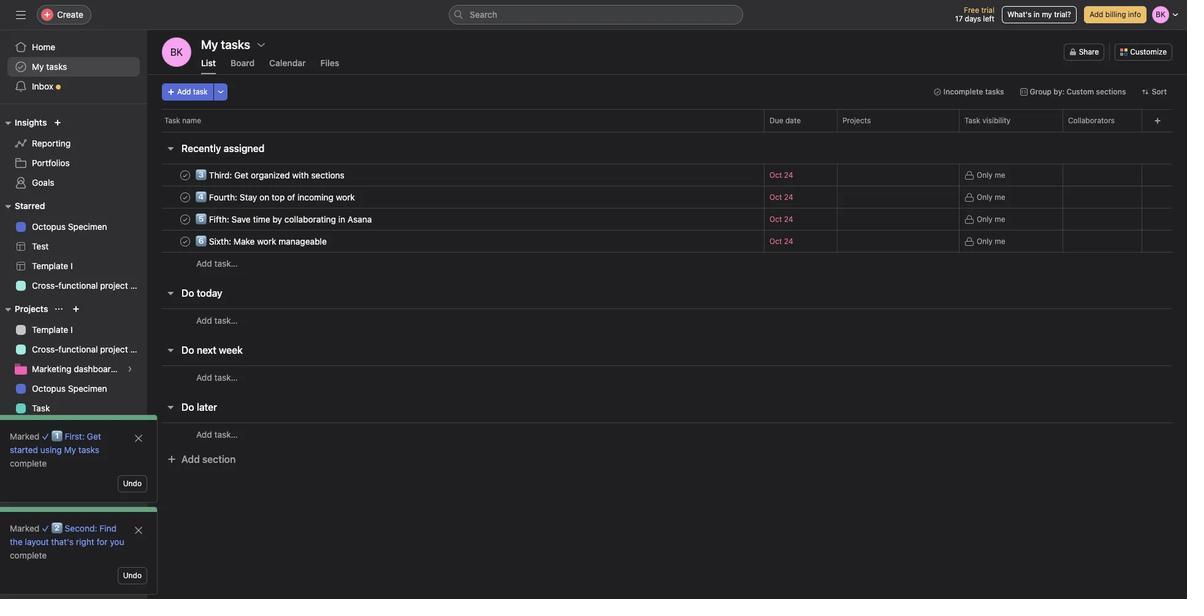 Task type: describe. For each thing, give the bounding box(es) containing it.
by:
[[1054, 87, 1065, 96]]

my for my workspace
[[32, 447, 44, 458]]

only for the 4️⃣ fourth: stay on top of incoming work cell
[[977, 192, 993, 202]]

incomplete tasks button
[[929, 83, 1010, 101]]

template i inside projects element
[[32, 324, 73, 335]]

files
[[321, 58, 339, 68]]

task… for add task… button inside header recently assigned "tree grid"
[[214, 258, 238, 269]]

row containing task name
[[147, 109, 1188, 132]]

functional inside starred 'element'
[[58, 280, 98, 291]]

insights
[[15, 117, 47, 128]]

goals
[[32, 177, 54, 188]]

started
[[10, 445, 38, 455]]

4 add task… from the top
[[196, 429, 238, 440]]

details image
[[750, 171, 757, 179]]

my tasks
[[201, 37, 250, 52]]

24 for 3️⃣ third: get organized with sections cell
[[784, 171, 794, 180]]

using
[[40, 445, 62, 455]]

3️⃣ Third: Get organized with sections text field
[[193, 169, 348, 181]]

3️⃣ third: get organized with sections cell
[[147, 164, 765, 186]]

insights element
[[0, 112, 147, 195]]

customize
[[1131, 47, 1167, 56]]

sections
[[1096, 87, 1126, 96]]

i for template i link within the projects element
[[71, 324, 73, 335]]

2 octopus specimen link from the top
[[7, 379, 140, 399]]

completed image for 3️⃣ third: get organized with sections text field
[[178, 168, 193, 182]]

bk
[[170, 47, 183, 58]]

linked projects for 6️⃣ sixth: make work manageable cell
[[837, 230, 960, 253]]

calendar
[[269, 58, 306, 68]]

do today button
[[182, 282, 222, 304]]

add section button
[[162, 448, 241, 470]]

my workspace link
[[7, 443, 140, 463]]

collapse task list for this section image for 2nd add task… button
[[166, 288, 175, 298]]

task for task
[[32, 403, 50, 413]]

only me for '6️⃣ sixth: make work manageable' cell at the top of the page
[[977, 236, 1006, 246]]

show options image
[[256, 40, 266, 50]]

section
[[202, 454, 236, 465]]

my tasks link
[[7, 57, 140, 77]]

reporting link
[[7, 134, 140, 153]]

undo button for ✓ 2️⃣ second: find the layout that's right for you complete
[[118, 567, 147, 585]]

task name column header
[[162, 109, 768, 132]]

find
[[100, 523, 116, 534]]

what's in my trial? button
[[1002, 6, 1077, 23]]

✓ 2️⃣ second: find the layout that's right for you link
[[10, 523, 124, 547]]

add task
[[177, 87, 208, 96]]

completed checkbox for the 6️⃣ sixth: make work manageable text box
[[178, 234, 193, 249]]

insights button
[[0, 115, 47, 130]]

customize button
[[1115, 44, 1173, 61]]

board link
[[231, 58, 255, 74]]

group
[[1030, 87, 1052, 96]]

collapse task list for this section image for do next week
[[166, 345, 175, 355]]

only for 5️⃣ fifth: save time by collaborating in asana 'cell'
[[977, 214, 993, 224]]

6️⃣ sixth: make work manageable cell
[[147, 230, 765, 253]]

marked for started
[[10, 431, 42, 442]]

move tasks between sections image
[[727, 171, 735, 179]]

add task… row for 2nd add task… button's collapse task list for this section icon
[[147, 309, 1188, 332]]

specimen for 2nd the octopus specimen link from the bottom
[[68, 221, 107, 232]]

free
[[964, 6, 980, 15]]

my workspace
[[32, 447, 89, 458]]

that's
[[51, 537, 74, 547]]

close image for ✓ 2️⃣ second: find the layout that's right for you
[[134, 526, 144, 536]]

today
[[197, 288, 222, 299]]

calendar link
[[269, 58, 306, 74]]

oct for the 4️⃣ fourth: stay on top of incoming work cell
[[770, 193, 782, 202]]

inbox
[[32, 81, 53, 91]]

add for 3rd add task… button from the top
[[196, 372, 212, 382]]

starred button
[[0, 199, 45, 213]]

✓ for 2️⃣
[[42, 523, 49, 534]]

oct for 5️⃣ fifth: save time by collaborating in asana 'cell'
[[770, 215, 782, 224]]

task visibility
[[965, 116, 1011, 125]]

template inside projects element
[[32, 324, 68, 335]]

sort
[[1152, 87, 1167, 96]]

projects element
[[0, 298, 147, 421]]

do for do next week
[[182, 345, 194, 356]]

do later
[[182, 402, 217, 413]]

get
[[87, 431, 101, 442]]

incomplete
[[944, 87, 984, 96]]

second:
[[65, 523, 97, 534]]

oct 24 for '6️⃣ sixth: make work manageable' cell at the top of the page
[[770, 237, 794, 246]]

completed image
[[178, 190, 193, 205]]

layout
[[25, 537, 49, 547]]

team button
[[0, 424, 37, 439]]

add task… row for do next week collapse task list for this section image
[[147, 366, 1188, 389]]

create
[[57, 9, 83, 20]]

add billing info button
[[1084, 6, 1147, 23]]

what's
[[1008, 10, 1032, 19]]

task… for 3rd add task… button from the top
[[214, 372, 238, 382]]

add billing info
[[1090, 10, 1142, 19]]

functional inside projects element
[[58, 344, 98, 355]]

marked for the
[[10, 523, 42, 534]]

i for template i link within starred 'element'
[[71, 261, 73, 271]]

search
[[470, 9, 497, 20]]

share
[[1079, 47, 1099, 56]]

completed image for '5️⃣ fifth: save time by collaborating in asana' text field
[[178, 212, 193, 227]]

3 add task… from the top
[[196, 372, 238, 382]]

1️⃣
[[51, 431, 62, 442]]

days
[[965, 14, 981, 23]]

only for '6️⃣ sixth: make work manageable' cell at the top of the page
[[977, 236, 993, 246]]

in
[[1034, 10, 1040, 19]]

assigned
[[224, 143, 265, 154]]

the
[[10, 537, 23, 547]]

later
[[197, 402, 217, 413]]

add a task to this section image
[[223, 402, 233, 412]]

due date
[[770, 116, 801, 125]]

plan inside projects element
[[130, 344, 147, 355]]

do next week
[[182, 345, 243, 356]]

do for do later
[[182, 402, 194, 413]]

home link
[[7, 37, 140, 57]]

first:
[[65, 431, 85, 442]]

cross-functional project plan for cross-functional project plan "link" within the starred 'element'
[[32, 280, 147, 291]]

24 for 5️⃣ fifth: save time by collaborating in asana 'cell'
[[784, 215, 794, 224]]

free trial 17 days left
[[956, 6, 995, 23]]

linked projects for 3️⃣ third: get organized with sections cell
[[837, 164, 960, 186]]

search button
[[449, 5, 743, 25]]

cross- for cross-functional project plan "link" within the starred 'element'
[[32, 280, 59, 291]]

home
[[32, 42, 55, 52]]

project for cross-functional project plan "link" inside projects element
[[100, 344, 128, 355]]

add left section
[[182, 454, 200, 465]]

only me for 3️⃣ third: get organized with sections cell
[[977, 170, 1006, 179]]

only for 3️⃣ third: get organized with sections cell
[[977, 170, 993, 179]]

list link
[[201, 58, 216, 74]]

me for 5️⃣ fifth: save time by collaborating in asana 'cell'
[[995, 214, 1006, 224]]

add section
[[182, 454, 236, 465]]

✓ 1️⃣ first: get started using my tasks complete
[[10, 431, 101, 469]]

only me for the 4️⃣ fourth: stay on top of incoming work cell
[[977, 192, 1006, 202]]

starred
[[15, 201, 45, 211]]

add for add task… button inside header recently assigned "tree grid"
[[196, 258, 212, 269]]

global element
[[0, 30, 147, 104]]

see details, marketing dashboards image
[[126, 366, 134, 373]]

task
[[193, 87, 208, 96]]

cross-functional project plan for cross-functional project plan "link" inside projects element
[[32, 344, 147, 355]]

marketing
[[32, 364, 71, 374]]

add for 2nd add task… button
[[196, 315, 212, 325]]

portfolios link
[[7, 153, 140, 173]]

search list box
[[449, 5, 743, 25]]

files link
[[321, 58, 339, 74]]

cross- for cross-functional project plan "link" inside projects element
[[32, 344, 59, 355]]

do for do today
[[182, 288, 194, 299]]

17
[[956, 14, 963, 23]]

oct 24 for 3️⃣ third: get organized with sections cell
[[770, 171, 794, 180]]

do later button
[[182, 396, 217, 418]]

you
[[110, 537, 124, 547]]

oct 24 for 5️⃣ fifth: save time by collaborating in asana 'cell'
[[770, 215, 794, 224]]

tasks inside ✓ 1️⃣ first: get started using my tasks complete
[[78, 445, 99, 455]]



Task type: locate. For each thing, give the bounding box(es) containing it.
1 undo from the top
[[123, 479, 142, 488]]

0 vertical spatial cross-functional project plan link
[[7, 276, 147, 296]]

add up add section button
[[196, 429, 212, 440]]

✓ for 1️⃣
[[42, 431, 49, 442]]

template down show options, current sort, top icon
[[32, 324, 68, 335]]

task link
[[7, 399, 140, 418]]

add task… button down today
[[196, 314, 238, 327]]

octopus specimen up test link
[[32, 221, 107, 232]]

2 octopus from the top
[[32, 383, 66, 394]]

group by: custom sections
[[1030, 87, 1126, 96]]

add task… button up section
[[196, 428, 238, 441]]

team
[[15, 426, 37, 437]]

do today
[[182, 288, 222, 299]]

0 vertical spatial ✓
[[42, 431, 49, 442]]

24 for the 4️⃣ fourth: stay on top of incoming work cell
[[784, 193, 794, 202]]

add task…
[[196, 258, 238, 269], [196, 315, 238, 325], [196, 372, 238, 382], [196, 429, 238, 440]]

for
[[97, 537, 108, 547]]

complete inside ✓ 2️⃣ second: find the layout that's right for you complete
[[10, 550, 47, 561]]

add task… button up today
[[196, 257, 238, 271]]

1 do from the top
[[182, 288, 194, 299]]

do left later
[[182, 402, 194, 413]]

2 only me from the top
[[977, 192, 1006, 202]]

me for '6️⃣ sixth: make work manageable' cell at the top of the page
[[995, 236, 1006, 246]]

0 vertical spatial template
[[32, 261, 68, 271]]

do next week button
[[182, 339, 243, 361]]

1 vertical spatial undo
[[123, 571, 142, 580]]

me for 3️⃣ third: get organized with sections cell
[[995, 170, 1006, 179]]

1 vertical spatial octopus
[[32, 383, 66, 394]]

my
[[32, 61, 44, 72], [64, 445, 76, 455], [32, 447, 44, 458]]

collapse task list for this section image for recently assigned
[[166, 144, 175, 153]]

my
[[1042, 10, 1053, 19]]

tasks for incomplete tasks
[[986, 87, 1004, 96]]

1 octopus specimen link from the top
[[7, 217, 140, 237]]

2 plan from the top
[[130, 344, 147, 355]]

2 24 from the top
[[784, 193, 794, 202]]

4 me from the top
[[995, 236, 1006, 246]]

1 vertical spatial completed image
[[178, 212, 193, 227]]

1 octopus specimen from the top
[[32, 221, 107, 232]]

cross-functional project plan inside projects element
[[32, 344, 147, 355]]

task up team
[[32, 403, 50, 413]]

close image for ✓ 1️⃣ first: get started using my tasks
[[134, 434, 144, 443]]

1 only from the top
[[977, 170, 993, 179]]

2 vertical spatial do
[[182, 402, 194, 413]]

0 horizontal spatial tasks
[[46, 61, 67, 72]]

undo down you on the bottom of page
[[123, 571, 142, 580]]

1 template i from the top
[[32, 261, 73, 271]]

reporting
[[32, 138, 71, 148]]

Completed checkbox
[[178, 168, 193, 182], [178, 190, 193, 205]]

1 vertical spatial collapse task list for this section image
[[166, 402, 175, 412]]

0 horizontal spatial task
[[32, 403, 50, 413]]

cross-functional project plan link inside projects element
[[7, 340, 147, 359]]

tasks up the visibility
[[986, 87, 1004, 96]]

task… inside header recently assigned "tree grid"
[[214, 258, 238, 269]]

1 task… from the top
[[214, 258, 238, 269]]

1 only me from the top
[[977, 170, 1006, 179]]

tasks inside "link"
[[46, 61, 67, 72]]

0 vertical spatial functional
[[58, 280, 98, 291]]

add task… inside header recently assigned "tree grid"
[[196, 258, 238, 269]]

add task… button inside header recently assigned "tree grid"
[[196, 257, 238, 271]]

inbox link
[[7, 77, 140, 96]]

task inside column header
[[164, 116, 180, 125]]

3 add task… button from the top
[[196, 371, 238, 384]]

2 functional from the top
[[58, 344, 98, 355]]

2 collapse task list for this section image from the top
[[166, 345, 175, 355]]

bk button
[[162, 37, 191, 67]]

4 add task… row from the top
[[147, 423, 1188, 446]]

4 24 from the top
[[784, 237, 794, 246]]

add left the task
[[177, 87, 191, 96]]

tasks inside dropdown button
[[986, 87, 1004, 96]]

1 cross- from the top
[[32, 280, 59, 291]]

project inside starred 'element'
[[100, 280, 128, 291]]

2 cross- from the top
[[32, 344, 59, 355]]

marked
[[10, 431, 42, 442], [10, 523, 42, 534]]

1 vertical spatial cross-
[[32, 344, 59, 355]]

new image
[[54, 119, 62, 126]]

collapse task list for this section image left do later
[[166, 402, 175, 412]]

my inside ✓ 1️⃣ first: get started using my tasks complete
[[64, 445, 76, 455]]

2 i from the top
[[71, 324, 73, 335]]

undo button up you on the bottom of page
[[118, 475, 147, 493]]

share button
[[1064, 44, 1105, 61]]

trial?
[[1055, 10, 1072, 19]]

1 vertical spatial marked
[[10, 523, 42, 534]]

template i link
[[7, 256, 140, 276], [7, 320, 140, 340]]

octopus specimen link up test at left top
[[7, 217, 140, 237]]

cross- up marketing
[[32, 344, 59, 355]]

2 completed checkbox from the top
[[178, 234, 193, 249]]

template i
[[32, 261, 73, 271], [32, 324, 73, 335]]

task inside projects element
[[32, 403, 50, 413]]

0 vertical spatial specimen
[[68, 221, 107, 232]]

task left name
[[164, 116, 180, 125]]

4️⃣ fourth: stay on top of incoming work cell
[[147, 186, 765, 209]]

2 cross-functional project plan link from the top
[[7, 340, 147, 359]]

header recently assigned tree grid
[[147, 163, 1188, 275]]

sort button
[[1137, 83, 1173, 101]]

specimen inside starred 'element'
[[68, 221, 107, 232]]

specimen up test link
[[68, 221, 107, 232]]

1 complete from the top
[[10, 458, 47, 469]]

recently
[[182, 143, 221, 154]]

2 oct from the top
[[770, 193, 782, 202]]

oct 24 for the 4️⃣ fourth: stay on top of incoming work cell
[[770, 193, 794, 202]]

4 add task… button from the top
[[196, 428, 238, 441]]

1 vertical spatial functional
[[58, 344, 98, 355]]

me
[[995, 170, 1006, 179], [995, 192, 1006, 202], [995, 214, 1006, 224], [995, 236, 1006, 246]]

1 completed checkbox from the top
[[178, 168, 193, 182]]

Completed checkbox
[[178, 212, 193, 227], [178, 234, 193, 249]]

oct for '6️⃣ sixth: make work manageable' cell at the top of the page
[[770, 237, 782, 246]]

4️⃣ Fourth: Stay on top of incoming work text field
[[193, 191, 359, 203]]

add inside button
[[177, 87, 191, 96]]

add task… up section
[[196, 429, 238, 440]]

octopus specimen
[[32, 221, 107, 232], [32, 383, 107, 394]]

2 completed checkbox from the top
[[178, 190, 193, 205]]

0 vertical spatial plan
[[130, 280, 147, 291]]

octopus specimen inside projects element
[[32, 383, 107, 394]]

task for task name
[[164, 116, 180, 125]]

✓ 2️⃣ second: find the layout that's right for you complete
[[10, 523, 124, 561]]

template inside starred 'element'
[[32, 261, 68, 271]]

2 only from the top
[[977, 192, 993, 202]]

octopus specimen for 2nd the octopus specimen link from the bottom
[[32, 221, 107, 232]]

3 24 from the top
[[784, 215, 794, 224]]

specimen inside projects element
[[68, 383, 107, 394]]

my tasks
[[32, 61, 67, 72]]

1 vertical spatial complete
[[10, 550, 47, 561]]

2 ✓ from the top
[[42, 523, 49, 534]]

4 oct from the top
[[770, 237, 782, 246]]

completed checkbox for 3️⃣ third: get organized with sections text field
[[178, 168, 193, 182]]

specimen down dashboards
[[68, 383, 107, 394]]

1 marked from the top
[[10, 431, 42, 442]]

test
[[32, 241, 49, 251]]

completed checkbox inside 5️⃣ fifth: save time by collaborating in asana 'cell'
[[178, 212, 193, 227]]

3 task… from the top
[[214, 372, 238, 382]]

my for my tasks
[[32, 61, 44, 72]]

0 vertical spatial completed checkbox
[[178, 168, 193, 182]]

cross- inside projects element
[[32, 344, 59, 355]]

0 vertical spatial undo button
[[118, 475, 147, 493]]

1 vertical spatial specimen
[[68, 383, 107, 394]]

oct 24
[[770, 171, 794, 180], [770, 193, 794, 202], [770, 215, 794, 224], [770, 237, 794, 246]]

name
[[182, 116, 201, 125]]

✓ inside ✓ 1️⃣ first: get started using my tasks complete
[[42, 431, 49, 442]]

1 template from the top
[[32, 261, 68, 271]]

3 oct 24 from the top
[[770, 215, 794, 224]]

2 me from the top
[[995, 192, 1006, 202]]

2 do from the top
[[182, 345, 194, 356]]

2 oct 24 from the top
[[770, 193, 794, 202]]

1 vertical spatial completed checkbox
[[178, 190, 193, 205]]

only me for 5️⃣ fifth: save time by collaborating in asana 'cell'
[[977, 214, 1006, 224]]

add down next
[[196, 372, 212, 382]]

marked up started
[[10, 431, 42, 442]]

complete down layout
[[10, 550, 47, 561]]

4 only from the top
[[977, 236, 993, 246]]

oct for 3️⃣ third: get organized with sections cell
[[770, 171, 782, 180]]

2 horizontal spatial tasks
[[986, 87, 1004, 96]]

add task… up today
[[196, 258, 238, 269]]

show options, current sort, top image
[[55, 305, 63, 313]]

collapse task list for this section image
[[166, 288, 175, 298], [166, 402, 175, 412]]

0 vertical spatial completed checkbox
[[178, 212, 193, 227]]

completed checkbox inside 3️⃣ third: get organized with sections cell
[[178, 168, 193, 182]]

add task… row
[[147, 252, 1188, 275], [147, 309, 1188, 332], [147, 366, 1188, 389], [147, 423, 1188, 446]]

billing
[[1106, 10, 1127, 19]]

marked up the on the left bottom of page
[[10, 523, 42, 534]]

left
[[983, 14, 995, 23]]

1 vertical spatial ✓
[[42, 523, 49, 534]]

2 vertical spatial completed image
[[178, 234, 193, 249]]

0 vertical spatial undo
[[123, 479, 142, 488]]

0 vertical spatial octopus
[[32, 221, 66, 232]]

add left billing
[[1090, 10, 1104, 19]]

octopus specimen link down marketing dashboards at the bottom of page
[[7, 379, 140, 399]]

0 vertical spatial close image
[[134, 434, 144, 443]]

cross-functional project plan link up new project or portfolio icon
[[7, 276, 147, 296]]

0 vertical spatial cross-functional project plan
[[32, 280, 147, 291]]

2 vertical spatial tasks
[[78, 445, 99, 455]]

task
[[164, 116, 180, 125], [965, 116, 981, 125], [32, 403, 50, 413]]

undo up you on the bottom of page
[[123, 479, 142, 488]]

add for add billing info button
[[1090, 10, 1104, 19]]

collapse task list for this section image left next
[[166, 345, 175, 355]]

completed checkbox inside '6️⃣ sixth: make work manageable' cell
[[178, 234, 193, 249]]

2 collapse task list for this section image from the top
[[166, 402, 175, 412]]

template i down test at left top
[[32, 261, 73, 271]]

1 vertical spatial projects
[[15, 304, 48, 314]]

add
[[1090, 10, 1104, 19], [177, 87, 191, 96], [196, 258, 212, 269], [196, 315, 212, 325], [196, 372, 212, 382], [196, 429, 212, 440], [182, 454, 200, 465]]

row
[[147, 109, 1188, 132], [162, 131, 1173, 132], [147, 163, 1188, 187], [147, 185, 1188, 209], [147, 207, 1188, 232], [147, 229, 1188, 254]]

marketing dashboards
[[32, 364, 120, 374]]

collapse task list for this section image down task name
[[166, 144, 175, 153]]

octopus specimen inside starred 'element'
[[32, 221, 107, 232]]

portfolios
[[32, 158, 70, 168]]

1 vertical spatial cross-functional project plan link
[[7, 340, 147, 359]]

2 add task… button from the top
[[196, 314, 238, 327]]

0 vertical spatial octopus specimen
[[32, 221, 107, 232]]

template
[[32, 261, 68, 271], [32, 324, 68, 335]]

do left next
[[182, 345, 194, 356]]

2 close image from the top
[[134, 526, 144, 536]]

trial
[[982, 6, 995, 15]]

cross-functional project plan up new project or portfolio icon
[[32, 280, 147, 291]]

undo for ✓ 1️⃣ first: get started using my tasks complete
[[123, 479, 142, 488]]

complete inside ✓ 1️⃣ first: get started using my tasks complete
[[10, 458, 47, 469]]

close image right find
[[134, 526, 144, 536]]

0 horizontal spatial projects
[[15, 304, 48, 314]]

projects
[[843, 116, 871, 125], [15, 304, 48, 314]]

1 vertical spatial octopus specimen
[[32, 383, 107, 394]]

1 completed image from the top
[[178, 168, 193, 182]]

completed checkbox for '5️⃣ fifth: save time by collaborating in asana' text field
[[178, 212, 193, 227]]

✓ inside ✓ 2️⃣ second: find the layout that's right for you complete
[[42, 523, 49, 534]]

cross-
[[32, 280, 59, 291], [32, 344, 59, 355]]

completed image for the 6️⃣ sixth: make work manageable text box
[[178, 234, 193, 249]]

do inside do next week button
[[182, 345, 194, 356]]

1 functional from the top
[[58, 280, 98, 291]]

undo
[[123, 479, 142, 488], [123, 571, 142, 580]]

1 template i link from the top
[[7, 256, 140, 276]]

undo button for ✓ 1️⃣ first: get started using my tasks complete
[[118, 475, 147, 493]]

2 add task… row from the top
[[147, 309, 1188, 332]]

teams element
[[0, 421, 147, 465]]

group by: custom sections button
[[1015, 83, 1132, 101]]

complete down started
[[10, 458, 47, 469]]

custom
[[1067, 87, 1094, 96]]

1 plan from the top
[[130, 280, 147, 291]]

starred element
[[0, 195, 147, 298]]

i inside projects element
[[71, 324, 73, 335]]

projects inside dropdown button
[[15, 304, 48, 314]]

oct
[[770, 171, 782, 180], [770, 193, 782, 202], [770, 215, 782, 224], [770, 237, 782, 246]]

add task… button
[[196, 257, 238, 271], [196, 314, 238, 327], [196, 371, 238, 384], [196, 428, 238, 441]]

2 octopus specimen from the top
[[32, 383, 107, 394]]

functional
[[58, 280, 98, 291], [58, 344, 98, 355]]

octopus inside starred 'element'
[[32, 221, 66, 232]]

undo for ✓ 2️⃣ second: find the layout that's right for you complete
[[123, 571, 142, 580]]

collapse task list for this section image for first add task… button from the bottom of the page
[[166, 402, 175, 412]]

0 vertical spatial tasks
[[46, 61, 67, 72]]

1 vertical spatial i
[[71, 324, 73, 335]]

template i link down test at left top
[[7, 256, 140, 276]]

1 collapse task list for this section image from the top
[[166, 144, 175, 153]]

octopus down marketing
[[32, 383, 66, 394]]

0 vertical spatial collapse task list for this section image
[[166, 288, 175, 298]]

project for cross-functional project plan "link" within the starred 'element'
[[100, 280, 128, 291]]

tasks
[[46, 61, 67, 72], [986, 87, 1004, 96], [78, 445, 99, 455]]

tasks down 'get'
[[78, 445, 99, 455]]

task for task visibility
[[965, 116, 981, 125]]

2 cross-functional project plan from the top
[[32, 344, 147, 355]]

template i link inside starred 'element'
[[7, 256, 140, 276]]

add inside header recently assigned "tree grid"
[[196, 258, 212, 269]]

1 undo button from the top
[[118, 475, 147, 493]]

undo button down you on the bottom of page
[[118, 567, 147, 585]]

task name
[[164, 116, 201, 125]]

2 marked from the top
[[10, 523, 42, 534]]

3 only from the top
[[977, 214, 993, 224]]

add task… down today
[[196, 315, 238, 325]]

1 vertical spatial template i link
[[7, 320, 140, 340]]

2 undo button from the top
[[118, 567, 147, 585]]

1 horizontal spatial projects
[[843, 116, 871, 125]]

1 vertical spatial octopus specimen link
[[7, 379, 140, 399]]

undo button
[[118, 475, 147, 493], [118, 567, 147, 585]]

more actions image
[[217, 88, 224, 96]]

dashboards
[[74, 364, 120, 374]]

0 vertical spatial octopus specimen link
[[7, 217, 140, 237]]

4 task… from the top
[[214, 429, 238, 440]]

2 template i link from the top
[[7, 320, 140, 340]]

my inside "link"
[[32, 61, 44, 72]]

list
[[201, 58, 216, 68]]

0 vertical spatial project
[[100, 280, 128, 291]]

octopus up test at left top
[[32, 221, 66, 232]]

collaborators
[[1069, 116, 1115, 125]]

add task… button down do next week
[[196, 371, 238, 384]]

3 oct from the top
[[770, 215, 782, 224]]

1 collapse task list for this section image from the top
[[166, 288, 175, 298]]

hide sidebar image
[[16, 10, 26, 20]]

completed checkbox up completed image
[[178, 168, 193, 182]]

1 specimen from the top
[[68, 221, 107, 232]]

recently assigned button
[[182, 137, 265, 159]]

info
[[1129, 10, 1142, 19]]

task… for first add task… button from the bottom of the page
[[214, 429, 238, 440]]

✓ left the 1️⃣
[[42, 431, 49, 442]]

week
[[219, 345, 243, 356]]

template i link down new project or portfolio icon
[[7, 320, 140, 340]]

1 vertical spatial completed checkbox
[[178, 234, 193, 249]]

1 vertical spatial tasks
[[986, 87, 1004, 96]]

1 add task… button from the top
[[196, 257, 238, 271]]

2 add task… from the top
[[196, 315, 238, 325]]

2 template i from the top
[[32, 324, 73, 335]]

only
[[977, 170, 993, 179], [977, 192, 993, 202], [977, 214, 993, 224], [977, 236, 993, 246]]

collapse task list for this section image
[[166, 144, 175, 153], [166, 345, 175, 355]]

0 vertical spatial template i
[[32, 261, 73, 271]]

completed checkbox down the recently
[[178, 190, 193, 205]]

new project or portfolio image
[[73, 305, 80, 313]]

0 vertical spatial completed image
[[178, 168, 193, 182]]

0 vertical spatial complete
[[10, 458, 47, 469]]

add task… row for collapse task list for this section icon corresponding to first add task… button from the bottom of the page
[[147, 423, 1188, 446]]

1 cross-functional project plan from the top
[[32, 280, 147, 291]]

completed image inside '6️⃣ sixth: make work manageable' cell
[[178, 234, 193, 249]]

i down new project or portfolio icon
[[71, 324, 73, 335]]

4 only me from the top
[[977, 236, 1006, 246]]

i
[[71, 261, 73, 271], [71, 324, 73, 335]]

add field image
[[1154, 117, 1161, 125]]

4 oct 24 from the top
[[770, 237, 794, 246]]

project down test link
[[100, 280, 128, 291]]

cross-functional project plan link
[[7, 276, 147, 296], [7, 340, 147, 359]]

1 octopus from the top
[[32, 221, 66, 232]]

cross-functional project plan up dashboards
[[32, 344, 147, 355]]

6️⃣ Sixth: Make work manageable text field
[[193, 235, 331, 248]]

add up do today
[[196, 258, 212, 269]]

3 me from the top
[[995, 214, 1006, 224]]

3 add task… row from the top
[[147, 366, 1188, 389]]

task… up section
[[214, 429, 238, 440]]

octopus specimen down marketing dashboards link
[[32, 383, 107, 394]]

1 vertical spatial project
[[100, 344, 128, 355]]

right
[[76, 537, 94, 547]]

recently assigned
[[182, 143, 265, 154]]

do inside do later "button"
[[182, 402, 194, 413]]

cross-functional project plan link inside starred 'element'
[[7, 276, 147, 296]]

1 vertical spatial template
[[32, 324, 68, 335]]

1 vertical spatial collapse task list for this section image
[[166, 345, 175, 355]]

task… down week
[[214, 372, 238, 382]]

completed image inside 5️⃣ fifth: save time by collaborating in asana 'cell'
[[178, 212, 193, 227]]

visibility
[[983, 116, 1011, 125]]

1 vertical spatial template i
[[32, 324, 73, 335]]

close image
[[134, 434, 144, 443], [134, 526, 144, 536]]

0 vertical spatial do
[[182, 288, 194, 299]]

template i down show options, current sort, top icon
[[32, 324, 73, 335]]

cross-functional project plan inside starred 'element'
[[32, 280, 147, 291]]

1 vertical spatial do
[[182, 345, 194, 356]]

1 vertical spatial cross-functional project plan
[[32, 344, 147, 355]]

0 vertical spatial cross-
[[32, 280, 59, 291]]

task… up week
[[214, 315, 238, 325]]

2 task… from the top
[[214, 315, 238, 325]]

1 i from the top
[[71, 261, 73, 271]]

5️⃣ fifth: save time by collaborating in asana cell
[[147, 208, 765, 231]]

2 undo from the top
[[123, 571, 142, 580]]

1 oct 24 from the top
[[770, 171, 794, 180]]

1 vertical spatial undo button
[[118, 567, 147, 585]]

project up see details, marketing dashboards icon
[[100, 344, 128, 355]]

1 me from the top
[[995, 170, 1006, 179]]

0 vertical spatial collapse task list for this section image
[[166, 144, 175, 153]]

completed checkbox for the 4️⃣ fourth: stay on top of incoming work text field on the left top of page
[[178, 190, 193, 205]]

tasks for my tasks
[[46, 61, 67, 72]]

completed checkbox inside the 4️⃣ fourth: stay on top of incoming work cell
[[178, 190, 193, 205]]

octopus specimen link
[[7, 217, 140, 237], [7, 379, 140, 399]]

task… up today
[[214, 258, 238, 269]]

1 close image from the top
[[134, 434, 144, 443]]

octopus inside projects element
[[32, 383, 66, 394]]

0 vertical spatial template i link
[[7, 256, 140, 276]]

cross- up show options, current sort, top icon
[[32, 280, 59, 291]]

cross-functional project plan link up marketing dashboards at the bottom of page
[[7, 340, 147, 359]]

3 completed image from the top
[[178, 234, 193, 249]]

complete
[[10, 458, 47, 469], [10, 550, 47, 561]]

3 only me from the top
[[977, 214, 1006, 224]]

5️⃣ Fifth: Save time by collaborating in Asana text field
[[193, 213, 376, 225]]

1 project from the top
[[100, 280, 128, 291]]

0 vertical spatial marked
[[10, 431, 42, 442]]

1 ✓ from the top
[[42, 431, 49, 442]]

✓ left 2️⃣
[[42, 523, 49, 534]]

template down test at left top
[[32, 261, 68, 271]]

octopus specimen for first the octopus specimen link from the bottom of the page
[[32, 383, 107, 394]]

i down test link
[[71, 261, 73, 271]]

2️⃣
[[51, 523, 62, 534]]

cross- inside starred 'element'
[[32, 280, 59, 291]]

0 vertical spatial i
[[71, 261, 73, 271]]

24 for '6️⃣ sixth: make work manageable' cell at the top of the page
[[784, 237, 794, 246]]

2 specimen from the top
[[68, 383, 107, 394]]

1 vertical spatial plan
[[130, 344, 147, 355]]

1 oct from the top
[[770, 171, 782, 180]]

0 vertical spatial projects
[[843, 116, 871, 125]]

do left today
[[182, 288, 194, 299]]

1 add task… row from the top
[[147, 252, 1188, 275]]

add for first add task… button from the bottom of the page
[[196, 429, 212, 440]]

completed image
[[178, 168, 193, 182], [178, 212, 193, 227], [178, 234, 193, 249]]

2 project from the top
[[100, 344, 128, 355]]

i inside starred 'element'
[[71, 261, 73, 271]]

collapse task list for this section image left do today
[[166, 288, 175, 298]]

2 complete from the top
[[10, 550, 47, 561]]

2 template from the top
[[32, 324, 68, 335]]

close image right 'get'
[[134, 434, 144, 443]]

functional up new project or portfolio icon
[[58, 280, 98, 291]]

tasks down home
[[46, 61, 67, 72]]

1 add task… from the top
[[196, 258, 238, 269]]

1 completed checkbox from the top
[[178, 212, 193, 227]]

template i inside starred 'element'
[[32, 261, 73, 271]]

projects button
[[0, 302, 48, 317]]

1 horizontal spatial tasks
[[78, 445, 99, 455]]

me for the 4️⃣ fourth: stay on top of incoming work cell
[[995, 192, 1006, 202]]

1 cross-functional project plan link from the top
[[7, 276, 147, 296]]

do inside do today button
[[182, 288, 194, 299]]

1 horizontal spatial task
[[164, 116, 180, 125]]

1 24 from the top
[[784, 171, 794, 180]]

next
[[197, 345, 217, 356]]

task… for 2nd add task… button
[[214, 315, 238, 325]]

2 completed image from the top
[[178, 212, 193, 227]]

my inside teams element
[[32, 447, 44, 458]]

functional up marketing dashboards at the bottom of page
[[58, 344, 98, 355]]

create button
[[37, 5, 91, 25]]

project
[[100, 280, 128, 291], [100, 344, 128, 355]]

task left the visibility
[[965, 116, 981, 125]]

3 do from the top
[[182, 402, 194, 413]]

template i link inside projects element
[[7, 320, 140, 340]]

2 horizontal spatial task
[[965, 116, 981, 125]]

1 vertical spatial close image
[[134, 526, 144, 536]]

add task… down do next week
[[196, 372, 238, 382]]

specimen for first the octopus specimen link from the bottom of the page
[[68, 383, 107, 394]]

plan inside starred 'element'
[[130, 280, 147, 291]]

add down do today button
[[196, 315, 212, 325]]



Task type: vqa. For each thing, say whether or not it's contained in the screenshot.
Apr
no



